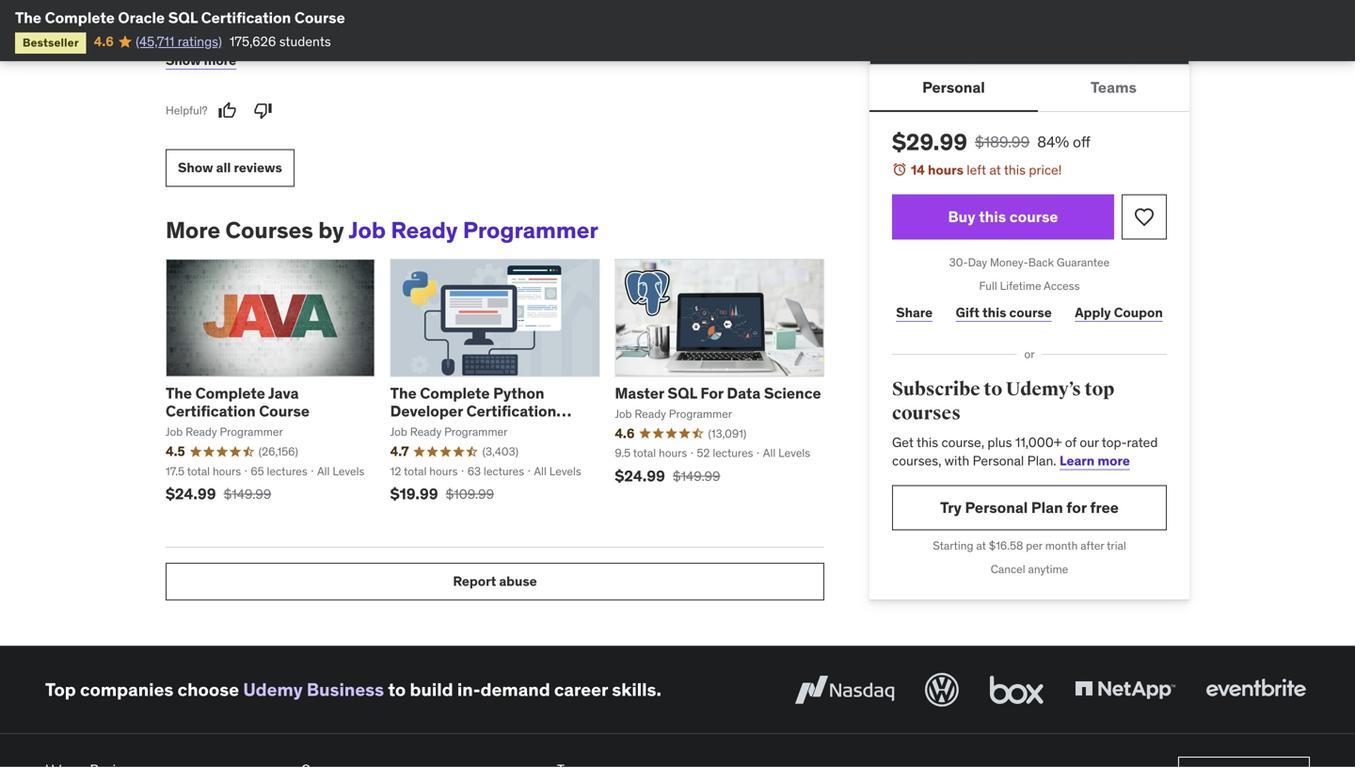 Task type: vqa. For each thing, say whether or not it's contained in the screenshot.
What kind of teaching have you done before?
no



Task type: describe. For each thing, give the bounding box(es) containing it.
buy this course button
[[892, 194, 1115, 240]]

30-
[[950, 255, 968, 270]]

11,000+
[[1016, 434, 1062, 451]]

box image
[[986, 669, 1049, 711]]

eventbrite image
[[1202, 669, 1310, 711]]

job ready programmer
[[390, 425, 508, 439]]

teams button
[[1038, 65, 1190, 110]]

175,626
[[230, 33, 276, 50]]

subscribe to udemy's top courses
[[892, 378, 1115, 425]]

lifetime
[[1000, 279, 1042, 293]]

17.5
[[166, 464, 185, 478]]

job inside master sql for data science job ready programmer
[[615, 407, 632, 421]]

26156 reviews element
[[259, 444, 298, 460]]

to inside "subscribe to udemy's top courses"
[[984, 378, 1003, 401]]

try
[[940, 498, 962, 517]]

$189.99
[[975, 132, 1030, 152]]

reviews
[[234, 159, 282, 176]]

1 horizontal spatial lectures
[[484, 464, 524, 478]]

udemy's
[[1006, 378, 1081, 401]]

courses
[[225, 216, 313, 244]]

apply coupon button
[[1071, 294, 1167, 332]]

the complete python developer certification course link
[[390, 383, 572, 439]]

or
[[1025, 347, 1035, 362]]

complete for oracle
[[45, 8, 115, 27]]

oracle
[[118, 8, 165, 27]]

the for the complete oracle sql certification course
[[15, 8, 41, 27]]

programmer inside the complete java certification course job ready programmer
[[220, 425, 283, 439]]

money-
[[990, 255, 1029, 270]]

course for buy this course
[[1010, 207, 1059, 226]]

cancel
[[991, 562, 1026, 576]]

hours right 14 at the right top of the page
[[928, 161, 964, 178]]

programmer inside master sql for data science job ready programmer
[[669, 407, 732, 421]]

14 hours left at this price!
[[911, 161, 1062, 178]]

1 horizontal spatial all
[[534, 464, 547, 478]]

per
[[1026, 538, 1043, 553]]

$24.99 for master sql for data science
[[615, 466, 665, 486]]

guarantee
[[1057, 255, 1110, 270]]

job inside the complete java certification course job ready programmer
[[166, 425, 183, 439]]

report
[[453, 573, 496, 590]]

in-
[[457, 678, 481, 701]]

hours for the complete python developer certification course
[[430, 464, 458, 478]]

4.5
[[166, 443, 185, 460]]

more courses by job ready programmer
[[166, 216, 599, 244]]

netapp image
[[1071, 669, 1180, 711]]

students
[[279, 33, 331, 50]]

complete for python
[[420, 383, 490, 403]]

udemy business link
[[243, 678, 384, 701]]

choose
[[178, 678, 239, 701]]

ready right by
[[391, 216, 458, 244]]

personal inside personal button
[[923, 78, 985, 97]]

mark review by manisai p. as helpful image
[[218, 101, 237, 120]]

anytime
[[1028, 562, 1069, 576]]

sql inside master sql for data science job ready programmer
[[668, 383, 697, 403]]

master sql for data science link
[[615, 383, 822, 403]]

1 horizontal spatial total
[[404, 464, 427, 478]]

subscribe
[[892, 378, 981, 401]]

for
[[1067, 498, 1087, 517]]

(45,711
[[136, 33, 174, 50]]

1 horizontal spatial levels
[[549, 464, 582, 478]]

personal inside get this course, plus 11,000+ of our top-rated courses, with personal plan.
[[973, 452, 1024, 469]]

alarm image
[[892, 162, 907, 177]]

$29.99
[[892, 128, 968, 156]]

personal inside try personal plan for free link
[[965, 498, 1028, 517]]

report abuse
[[453, 573, 537, 590]]

the for the complete python developer certification course
[[390, 383, 417, 403]]

price!
[[1029, 161, 1062, 178]]

levels for science
[[779, 446, 811, 460]]

all
[[216, 159, 231, 176]]

52
[[697, 446, 710, 460]]

learn more
[[1060, 452, 1130, 469]]

the complete python developer certification course
[[390, 383, 557, 439]]

helpful?
[[166, 103, 208, 118]]

for
[[701, 383, 724, 403]]

4.6 for (13,091)
[[615, 425, 635, 442]]

our
[[1080, 434, 1099, 451]]

(26,156)
[[259, 444, 298, 459]]

job right by
[[349, 216, 386, 244]]

9.5 total hours
[[615, 446, 687, 460]]

course for the complete python developer certification course
[[390, 420, 441, 439]]

hours for the complete java certification course
[[213, 464, 241, 478]]

certification for sql
[[201, 8, 291, 27]]

$19.99 $109.99
[[390, 484, 494, 504]]

buy
[[948, 207, 976, 226]]

12 total hours
[[390, 464, 458, 478]]

course for gift this course
[[1010, 304, 1052, 321]]

companies
[[80, 678, 174, 701]]

total for the
[[187, 464, 210, 478]]

share button
[[892, 294, 937, 332]]

13091 reviews element
[[708, 426, 747, 442]]

tab list containing personal
[[870, 65, 1190, 112]]

65
[[251, 464, 264, 478]]

udemy
[[243, 678, 303, 701]]

free
[[1090, 498, 1119, 517]]

demand
[[481, 678, 550, 701]]

coupon
[[1114, 304, 1163, 321]]

back
[[1029, 255, 1054, 270]]

12
[[390, 464, 401, 478]]

30-day money-back guarantee full lifetime access
[[950, 255, 1110, 293]]

the complete oracle sql certification course
[[15, 8, 345, 27]]

$149.99 for certification
[[224, 486, 271, 503]]

levels for course
[[333, 464, 365, 478]]

the complete java certification course link
[[166, 383, 310, 421]]

63
[[468, 464, 481, 478]]

master sql for data science job ready programmer
[[615, 383, 822, 421]]

trial
[[1107, 538, 1127, 553]]

show for show more
[[166, 52, 201, 69]]

of
[[1065, 434, 1077, 451]]

ratings)
[[178, 33, 222, 50]]



Task type: locate. For each thing, give the bounding box(es) containing it.
2 horizontal spatial total
[[633, 446, 656, 460]]

report abuse button
[[166, 563, 825, 601]]

$24.99 $149.99
[[615, 466, 721, 486], [166, 484, 271, 504]]

1 horizontal spatial sql
[[668, 383, 697, 403]]

the for the complete java certification course job ready programmer
[[166, 383, 192, 403]]

0 vertical spatial at
[[990, 161, 1001, 178]]

job up 4.7 at the bottom of the page
[[390, 425, 407, 439]]

0 vertical spatial more
[[204, 52, 236, 69]]

2 course from the top
[[1010, 304, 1052, 321]]

complete inside the complete java certification course job ready programmer
[[195, 383, 265, 403]]

show for show all reviews
[[178, 159, 213, 176]]

hours left 65
[[213, 464, 241, 478]]

1 horizontal spatial more
[[1098, 452, 1130, 469]]

to left udemy's
[[984, 378, 1003, 401]]

complete
[[45, 8, 115, 27], [195, 383, 265, 403], [420, 383, 490, 403]]

total
[[633, 446, 656, 460], [187, 464, 210, 478], [404, 464, 427, 478]]

3403 reviews element
[[483, 444, 519, 460]]

1 horizontal spatial all levels
[[534, 464, 582, 478]]

the inside the complete java certification course job ready programmer
[[166, 383, 192, 403]]

all levels left 12
[[317, 464, 365, 478]]

1 horizontal spatial to
[[984, 378, 1003, 401]]

job up 4.5
[[166, 425, 183, 439]]

0 vertical spatial course
[[1010, 207, 1059, 226]]

2 horizontal spatial all levels
[[763, 446, 811, 460]]

ready down developer
[[410, 425, 442, 439]]

$149.99 down 65
[[224, 486, 271, 503]]

course down lifetime
[[1010, 304, 1052, 321]]

0 horizontal spatial $149.99
[[224, 486, 271, 503]]

the up bestseller
[[15, 8, 41, 27]]

certification for developer
[[467, 401, 557, 421]]

lectures down 26156 reviews element
[[267, 464, 308, 478]]

4.6 for (45,711 ratings)
[[94, 33, 114, 50]]

4.6
[[94, 33, 114, 50], [615, 425, 635, 442]]

(13,091)
[[708, 426, 747, 441]]

hours
[[928, 161, 964, 178], [659, 446, 687, 460], [213, 464, 241, 478], [430, 464, 458, 478]]

$24.99 $149.99 down 9.5 total hours
[[615, 466, 721, 486]]

this for buy
[[979, 207, 1007, 226]]

1 horizontal spatial $24.99 $149.99
[[615, 466, 721, 486]]

show more button
[[166, 42, 236, 79]]

2 horizontal spatial lectures
[[713, 446, 754, 460]]

$24.99 $149.99 down 17.5 total hours
[[166, 484, 271, 504]]

complete up bestseller
[[45, 8, 115, 27]]

0 vertical spatial sql
[[168, 8, 198, 27]]

certification inside the complete python developer certification course
[[467, 401, 557, 421]]

$19.99
[[390, 484, 438, 504]]

1 horizontal spatial $149.99
[[673, 468, 721, 485]]

top-
[[1102, 434, 1127, 451]]

course inside button
[[1010, 207, 1059, 226]]

$24.99 down 17.5 total hours
[[166, 484, 216, 504]]

63 lectures
[[468, 464, 524, 478]]

volkswagen image
[[922, 669, 963, 711]]

this right gift at the top
[[983, 304, 1007, 321]]

the up 4.7 at the bottom of the page
[[390, 383, 417, 403]]

at left the $16.58
[[976, 538, 986, 553]]

2 vertical spatial personal
[[965, 498, 1028, 517]]

0 vertical spatial to
[[984, 378, 1003, 401]]

more inside button
[[204, 52, 236, 69]]

more
[[166, 216, 220, 244]]

this right buy
[[979, 207, 1007, 226]]

1 horizontal spatial complete
[[195, 383, 265, 403]]

0 horizontal spatial at
[[976, 538, 986, 553]]

show down (45,711 ratings)
[[166, 52, 201, 69]]

certification up (3,403)
[[467, 401, 557, 421]]

more
[[204, 52, 236, 69], [1098, 452, 1130, 469]]

1 vertical spatial to
[[388, 678, 406, 701]]

1 vertical spatial at
[[976, 538, 986, 553]]

$109.99
[[446, 486, 494, 503]]

0 horizontal spatial complete
[[45, 8, 115, 27]]

course for the complete oracle sql certification course
[[295, 8, 345, 27]]

mark review by manisai p. as unhelpful image
[[254, 101, 273, 120]]

with
[[945, 452, 970, 469]]

personal up the $16.58
[[965, 498, 1028, 517]]

sql up (45,711 ratings)
[[168, 8, 198, 27]]

$24.99 down 9.5 total hours
[[615, 466, 665, 486]]

all levels for science
[[763, 446, 811, 460]]

(45,711 ratings)
[[136, 33, 222, 50]]

1 vertical spatial sql
[[668, 383, 697, 403]]

1 horizontal spatial at
[[990, 161, 1001, 178]]

0 horizontal spatial to
[[388, 678, 406, 701]]

the inside the complete python developer certification course
[[390, 383, 417, 403]]

personal button
[[870, 65, 1038, 110]]

0 vertical spatial show
[[166, 52, 201, 69]]

plus
[[988, 434, 1012, 451]]

the up 4.5
[[166, 383, 192, 403]]

teams
[[1091, 78, 1137, 97]]

all levels right 63 lectures
[[534, 464, 582, 478]]

2 horizontal spatial the
[[390, 383, 417, 403]]

hours for master sql for data science
[[659, 446, 687, 460]]

top
[[45, 678, 76, 701]]

1 vertical spatial $149.99
[[224, 486, 271, 503]]

learn more link
[[1060, 452, 1130, 469]]

ready
[[391, 216, 458, 244], [635, 407, 666, 421], [186, 425, 217, 439], [410, 425, 442, 439]]

total for master
[[633, 446, 656, 460]]

wishlist image
[[1133, 206, 1156, 228]]

lectures down 13091 reviews element
[[713, 446, 754, 460]]

master
[[615, 383, 664, 403]]

tab list
[[870, 65, 1190, 112]]

this inside get this course, plus 11,000+ of our top-rated courses, with personal plan.
[[917, 434, 939, 451]]

levels down science
[[779, 446, 811, 460]]

data
[[727, 383, 761, 403]]

0 vertical spatial $149.99
[[673, 468, 721, 485]]

the complete java certification course job ready programmer
[[166, 383, 310, 439]]

$149.99 for data
[[673, 468, 721, 485]]

plan.
[[1028, 452, 1057, 469]]

ready inside the complete java certification course job ready programmer
[[186, 425, 217, 439]]

at right 'left'
[[990, 161, 1001, 178]]

total right 17.5
[[187, 464, 210, 478]]

learn
[[1060, 452, 1095, 469]]

1 vertical spatial show
[[178, 159, 213, 176]]

0 vertical spatial 4.6
[[94, 33, 114, 50]]

2 horizontal spatial complete
[[420, 383, 490, 403]]

lectures for certification
[[267, 464, 308, 478]]

all levels for course
[[317, 464, 365, 478]]

sql
[[168, 8, 198, 27], [668, 383, 697, 403]]

sql left for
[[668, 383, 697, 403]]

$149.99 down 52
[[673, 468, 721, 485]]

1 horizontal spatial the
[[166, 383, 192, 403]]

0 horizontal spatial all levels
[[317, 464, 365, 478]]

all right '65 lectures'
[[317, 464, 330, 478]]

all right 52 lectures
[[763, 446, 776, 460]]

course up students
[[295, 8, 345, 27]]

show
[[166, 52, 201, 69], [178, 159, 213, 176]]

complete left java
[[195, 383, 265, 403]]

$24.99
[[615, 466, 665, 486], [166, 484, 216, 504]]

this for get
[[917, 434, 939, 451]]

course inside the complete python developer certification course
[[390, 420, 441, 439]]

0 horizontal spatial total
[[187, 464, 210, 478]]

starting
[[933, 538, 974, 553]]

course up 4.7 at the bottom of the page
[[390, 420, 441, 439]]

apply coupon
[[1075, 304, 1163, 321]]

1 vertical spatial course
[[1010, 304, 1052, 321]]

all right 63 lectures
[[534, 464, 547, 478]]

personal up '$29.99'
[[923, 78, 985, 97]]

certification
[[201, 8, 291, 27], [166, 401, 256, 421], [467, 401, 557, 421]]

gift this course
[[956, 304, 1052, 321]]

rated
[[1127, 434, 1158, 451]]

lectures for data
[[713, 446, 754, 460]]

gift this course link
[[952, 294, 1056, 332]]

show all reviews button
[[166, 149, 294, 187]]

month
[[1046, 538, 1078, 553]]

0 horizontal spatial $24.99 $149.99
[[166, 484, 271, 504]]

off
[[1073, 132, 1091, 152]]

job
[[349, 216, 386, 244], [615, 407, 632, 421], [166, 425, 183, 439], [390, 425, 407, 439]]

levels right 63 lectures
[[549, 464, 582, 478]]

courses,
[[892, 452, 942, 469]]

try personal plan for free link
[[892, 485, 1167, 530]]

0 vertical spatial personal
[[923, 78, 985, 97]]

$24.99 for the complete java certification course
[[166, 484, 216, 504]]

certification up 175,626
[[201, 8, 291, 27]]

more for show more
[[204, 52, 236, 69]]

top
[[1085, 378, 1115, 401]]

4.6 up the 9.5
[[615, 425, 635, 442]]

9.5
[[615, 446, 631, 460]]

2 horizontal spatial all
[[763, 446, 776, 460]]

this inside button
[[979, 207, 1007, 226]]

0 horizontal spatial 4.6
[[94, 33, 114, 50]]

total right the 9.5
[[633, 446, 656, 460]]

52 lectures
[[697, 446, 754, 460]]

1 horizontal spatial 4.6
[[615, 425, 635, 442]]

course inside the complete java certification course job ready programmer
[[259, 401, 310, 421]]

4.7
[[390, 443, 409, 460]]

after
[[1081, 538, 1105, 553]]

0 horizontal spatial all
[[317, 464, 330, 478]]

course up back
[[1010, 207, 1059, 226]]

84%
[[1038, 132, 1070, 152]]

complete for java
[[195, 383, 265, 403]]

access
[[1044, 279, 1080, 293]]

python
[[493, 383, 545, 403]]

full
[[980, 279, 998, 293]]

certification inside the complete java certification course job ready programmer
[[166, 401, 256, 421]]

1 course from the top
[[1010, 207, 1059, 226]]

get this course, plus 11,000+ of our top-rated courses, with personal plan.
[[892, 434, 1158, 469]]

course up (26,156)
[[259, 401, 310, 421]]

this up courses,
[[917, 434, 939, 451]]

ready down master
[[635, 407, 666, 421]]

job down master
[[615, 407, 632, 421]]

all for course
[[317, 464, 330, 478]]

0 horizontal spatial levels
[[333, 464, 365, 478]]

1 vertical spatial personal
[[973, 452, 1024, 469]]

get
[[892, 434, 914, 451]]

complete up the job ready programmer
[[420, 383, 490, 403]]

hours up $19.99 $109.99
[[430, 464, 458, 478]]

total right 12
[[404, 464, 427, 478]]

14
[[911, 161, 925, 178]]

$29.99 $189.99 84% off
[[892, 128, 1091, 156]]

$24.99 $149.99 for complete
[[166, 484, 271, 504]]

left
[[967, 161, 987, 178]]

0 horizontal spatial the
[[15, 8, 41, 27]]

all for science
[[763, 446, 776, 460]]

lectures down 3403 reviews element
[[484, 464, 524, 478]]

build
[[410, 678, 453, 701]]

business
[[307, 678, 384, 701]]

(3,403)
[[483, 444, 519, 459]]

1 vertical spatial more
[[1098, 452, 1130, 469]]

175,626 students
[[230, 33, 331, 50]]

2 horizontal spatial levels
[[779, 446, 811, 460]]

0 horizontal spatial lectures
[[267, 464, 308, 478]]

0 horizontal spatial $24.99
[[166, 484, 216, 504]]

java
[[268, 383, 299, 403]]

nasdaq image
[[791, 669, 899, 711]]

try personal plan for free
[[940, 498, 1119, 517]]

this left price! on the right top of page
[[1004, 161, 1026, 178]]

more down ratings)
[[204, 52, 236, 69]]

1 horizontal spatial $24.99
[[615, 466, 665, 486]]

by
[[318, 216, 344, 244]]

1 vertical spatial 4.6
[[615, 425, 635, 442]]

$24.99 $149.99 for sql
[[615, 466, 721, 486]]

bestseller
[[23, 35, 79, 50]]

ready up 17.5 total hours
[[186, 425, 217, 439]]

all levels down science
[[763, 446, 811, 460]]

certification up 4.5
[[166, 401, 256, 421]]

share
[[896, 304, 933, 321]]

top companies choose udemy business to build in-demand career skills.
[[45, 678, 662, 701]]

at inside starting at $16.58 per month after trial cancel anytime
[[976, 538, 986, 553]]

personal down plus
[[973, 452, 1024, 469]]

show more
[[166, 52, 236, 69]]

levels left 12
[[333, 464, 365, 478]]

show left all
[[178, 159, 213, 176]]

more for learn more
[[1098, 452, 1130, 469]]

plan
[[1032, 498, 1063, 517]]

0 horizontal spatial more
[[204, 52, 236, 69]]

more down top-
[[1098, 452, 1130, 469]]

0 horizontal spatial sql
[[168, 8, 198, 27]]

skills.
[[612, 678, 662, 701]]

hours left 52
[[659, 446, 687, 460]]

ready inside master sql for data science job ready programmer
[[635, 407, 666, 421]]

4.6 left (45,711
[[94, 33, 114, 50]]

this for gift
[[983, 304, 1007, 321]]

to
[[984, 378, 1003, 401], [388, 678, 406, 701]]

to left the build
[[388, 678, 406, 701]]

$149.99
[[673, 468, 721, 485], [224, 486, 271, 503]]

starting at $16.58 per month after trial cancel anytime
[[933, 538, 1127, 576]]

complete inside the complete python developer certification course
[[420, 383, 490, 403]]



